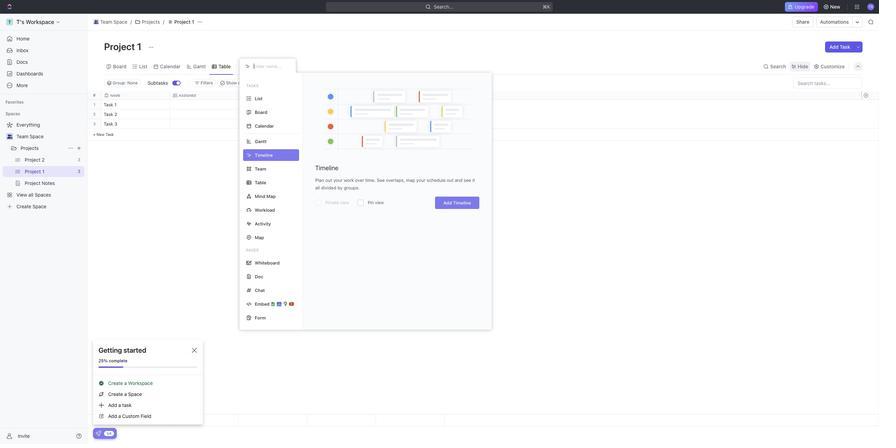Task type: describe. For each thing, give the bounding box(es) containing it.
new button
[[821, 1, 845, 12]]

2 vertical spatial team
[[255, 166, 266, 172]]

press space to select this row. row containing ‎task 2
[[101, 110, 445, 120]]

1 vertical spatial calendar
[[255, 123, 274, 129]]

add task button
[[826, 42, 855, 53]]

row group containing ‎task 1
[[101, 100, 445, 141]]

and
[[455, 178, 463, 183]]

0 vertical spatial team space link
[[92, 18, 129, 26]]

press space to select this row. row containing 1
[[88, 100, 101, 110]]

time.
[[366, 178, 376, 183]]

add a custom field
[[108, 414, 151, 420]]

project 1 inside project 1 link
[[174, 19, 194, 25]]

onboarding checklist button image
[[96, 431, 101, 437]]

docs link
[[3, 57, 85, 68]]

list link
[[138, 62, 147, 71]]

automations button
[[817, 17, 853, 27]]

set priority image for task 3
[[375, 120, 385, 130]]

task for add task
[[840, 44, 851, 50]]

0 horizontal spatial project 1
[[104, 41, 144, 52]]

1 inside "1 2 3"
[[94, 102, 95, 107]]

new task
[[97, 132, 114, 137]]

add for add timeline
[[444, 200, 452, 206]]

over
[[355, 178, 364, 183]]

embed
[[255, 301, 270, 307]]

customize button
[[812, 62, 847, 71]]

calendar link
[[159, 62, 181, 71]]

to do cell for ‎task 2
[[239, 110, 307, 119]]

task
[[122, 403, 132, 409]]

press space to select this row. row containing 2
[[88, 110, 101, 119]]

hide button
[[790, 62, 811, 71]]

add for add a task
[[108, 403, 117, 409]]

inbox
[[16, 47, 29, 53]]

share button
[[793, 16, 814, 27]]

see
[[464, 178, 471, 183]]

0 vertical spatial project
[[174, 19, 191, 25]]

pin view
[[368, 200, 384, 205]]

dashboards link
[[3, 68, 85, 79]]

set priority element for 2
[[375, 110, 385, 120]]

overlaps,
[[386, 178, 405, 183]]

grid containing ‎task 1
[[88, 91, 880, 427]]

to do for ‎task 2
[[243, 112, 255, 117]]

2 / from the left
[[163, 19, 164, 25]]

schedule
[[427, 178, 446, 183]]

create for create a workspace
[[108, 381, 123, 387]]

view for pin view
[[375, 200, 384, 205]]

1 vertical spatial list
[[255, 96, 263, 101]]

Search tasks... text field
[[794, 78, 863, 88]]

hide
[[798, 63, 809, 69]]

create a space
[[108, 392, 142, 398]]

private
[[326, 200, 339, 205]]

search
[[771, 63, 787, 69]]

‎task for ‎task 2
[[104, 112, 113, 117]]

inbox link
[[3, 45, 85, 56]]

1 horizontal spatial gantt
[[255, 139, 267, 144]]

2 your from the left
[[417, 178, 426, 183]]

whiteboard
[[255, 260, 280, 266]]

pages
[[246, 248, 259, 253]]

user group image
[[7, 135, 12, 139]]

mind map
[[255, 194, 276, 199]]

1 horizontal spatial space
[[114, 19, 127, 25]]

press space to select this row. row containing 3
[[88, 119, 101, 129]]

a for workspace
[[124, 381, 127, 387]]

search...
[[434, 4, 454, 10]]

upgrade link
[[786, 2, 818, 12]]

chat
[[255, 288, 265, 293]]

add task
[[830, 44, 851, 50]]

#
[[93, 93, 96, 98]]

started
[[124, 347, 146, 355]]

add a task
[[108, 403, 132, 409]]

‎task for ‎task 1
[[104, 102, 113, 108]]

task 3
[[104, 121, 117, 127]]

do for task 3
[[249, 122, 255, 126]]

form
[[255, 315, 266, 321]]

customize
[[821, 63, 845, 69]]

view button
[[239, 62, 262, 71]]

task for new task
[[106, 132, 114, 137]]

1 horizontal spatial team space
[[100, 19, 127, 25]]

show closed button
[[218, 79, 254, 87]]

show
[[226, 80, 237, 86]]

see
[[377, 178, 385, 183]]

press space to select this row. row containing ‎task 1
[[101, 100, 445, 111]]

doc
[[255, 274, 263, 279]]

1 horizontal spatial 3
[[114, 121, 117, 127]]

by
[[338, 185, 343, 191]]

plan out your work over time. see overlaps, map your schedule out and see it all divided by groups.
[[315, 178, 475, 191]]

add timeline
[[444, 200, 471, 206]]

2 out from the left
[[447, 178, 454, 183]]

divided
[[321, 185, 337, 191]]

1 out from the left
[[326, 178, 332, 183]]

subtasks button
[[145, 78, 173, 89]]

field
[[141, 414, 151, 420]]

1 2 3
[[93, 102, 96, 126]]

to do cell for task 3
[[239, 119, 307, 128]]

‎task 2
[[104, 112, 117, 117]]

automations
[[821, 19, 849, 25]]

workload
[[255, 207, 275, 213]]

tree inside sidebar navigation
[[3, 120, 85, 212]]

add for add a custom field
[[108, 414, 117, 420]]

1 horizontal spatial team
[[100, 19, 112, 25]]

2 horizontal spatial space
[[128, 392, 142, 398]]

1/4
[[107, 432, 112, 436]]

1 horizontal spatial projects
[[142, 19, 160, 25]]

projects inside tree
[[21, 145, 39, 151]]



Task type: vqa. For each thing, say whether or not it's contained in the screenshot.
Board
yes



Task type: locate. For each thing, give the bounding box(es) containing it.
2 to from the top
[[243, 122, 248, 126]]

row group
[[88, 100, 101, 141], [101, 100, 445, 141], [862, 100, 879, 141], [862, 415, 879, 426]]

closed
[[238, 80, 251, 86]]

map down activity
[[255, 235, 264, 240]]

invite
[[18, 433, 30, 439]]

your right map
[[417, 178, 426, 183]]

0 vertical spatial team space
[[100, 19, 127, 25]]

view button
[[239, 58, 262, 75]]

0 vertical spatial timeline
[[315, 165, 339, 172]]

space
[[114, 19, 127, 25], [30, 134, 44, 139], [128, 392, 142, 398]]

1 vertical spatial map
[[255, 235, 264, 240]]

25%
[[99, 359, 108, 364]]

task up customize at the right top
[[840, 44, 851, 50]]

a up task
[[124, 392, 127, 398]]

task
[[840, 44, 851, 50], [104, 121, 113, 127], [106, 132, 114, 137]]

task inside button
[[840, 44, 851, 50]]

0 horizontal spatial out
[[326, 178, 332, 183]]

0 vertical spatial team
[[100, 19, 112, 25]]

timeline up plan
[[315, 165, 339, 172]]

projects link
[[133, 18, 162, 26], [21, 143, 65, 154]]

2 to do from the top
[[243, 122, 255, 126]]

0 vertical spatial list
[[139, 63, 147, 69]]

1 vertical spatial projects
[[21, 145, 39, 151]]

2 vertical spatial task
[[106, 132, 114, 137]]

1 horizontal spatial map
[[267, 194, 276, 199]]

1 horizontal spatial /
[[163, 19, 164, 25]]

0 horizontal spatial projects
[[21, 145, 39, 151]]

1 vertical spatial set priority image
[[375, 120, 385, 130]]

team space
[[100, 19, 127, 25], [16, 134, 44, 139]]

do for ‎task 2
[[249, 112, 255, 117]]

0 horizontal spatial team space
[[16, 134, 44, 139]]

create up add a task
[[108, 392, 123, 398]]

0 vertical spatial table
[[219, 63, 231, 69]]

grid
[[88, 91, 880, 427]]

set priority element for 1
[[375, 100, 385, 111]]

a down add a task
[[118, 414, 121, 420]]

0 horizontal spatial team
[[16, 134, 28, 139]]

map right mind
[[267, 194, 276, 199]]

a left task
[[118, 403, 121, 409]]

1 vertical spatial ‎task
[[104, 112, 113, 117]]

gantt link
[[192, 62, 206, 71]]

to do cell
[[239, 110, 307, 119], [239, 119, 307, 128]]

2 view from the left
[[375, 200, 384, 205]]

all
[[315, 185, 320, 191]]

1 to from the top
[[243, 112, 248, 117]]

0 horizontal spatial team space link
[[16, 131, 83, 142]]

new inside button
[[831, 4, 841, 10]]

1 vertical spatial new
[[97, 132, 105, 137]]

create a workspace
[[108, 381, 153, 387]]

map
[[267, 194, 276, 199], [255, 235, 264, 240]]

create up create a space
[[108, 381, 123, 387]]

space right user group icon
[[114, 19, 127, 25]]

0 horizontal spatial /
[[130, 19, 132, 25]]

25% complete
[[99, 359, 127, 364]]

add inside button
[[830, 44, 839, 50]]

2 create from the top
[[108, 392, 123, 398]]

add left task
[[108, 403, 117, 409]]

team right user group icon
[[100, 19, 112, 25]]

0 horizontal spatial your
[[334, 178, 343, 183]]

1 vertical spatial board
[[255, 109, 268, 115]]

2 do from the top
[[249, 122, 255, 126]]

1 vertical spatial team
[[16, 134, 28, 139]]

space inside tree
[[30, 134, 44, 139]]

plan
[[315, 178, 324, 183]]

a for space
[[124, 392, 127, 398]]

set priority image
[[375, 110, 385, 120]]

spaces
[[5, 111, 20, 116]]

view for private view
[[340, 200, 349, 205]]

⌘k
[[543, 4, 551, 10]]

2 for 1
[[93, 112, 96, 116]]

set priority element for 3
[[375, 120, 385, 130]]

1 vertical spatial to do cell
[[239, 119, 307, 128]]

cell
[[170, 100, 239, 109], [239, 100, 307, 109], [307, 100, 376, 109], [170, 110, 239, 119], [307, 110, 376, 119], [170, 119, 239, 128], [307, 119, 376, 128]]

set priority element
[[375, 100, 385, 111], [375, 110, 385, 120], [375, 120, 385, 130]]

0 vertical spatial space
[[114, 19, 127, 25]]

add down schedule in the top of the page
[[444, 200, 452, 206]]

pin
[[368, 200, 374, 205]]

2
[[114, 112, 117, 117], [93, 112, 96, 116]]

workspace
[[128, 381, 153, 387]]

show closed
[[226, 80, 251, 86]]

board down "tasks"
[[255, 109, 268, 115]]

new for new task
[[97, 132, 105, 137]]

space down create a workspace
[[128, 392, 142, 398]]

3 set priority element from the top
[[375, 120, 385, 130]]

team inside sidebar navigation
[[16, 134, 28, 139]]

0 horizontal spatial view
[[340, 200, 349, 205]]

add down add a task
[[108, 414, 117, 420]]

mind
[[255, 194, 265, 199]]

0 horizontal spatial 2
[[93, 112, 96, 116]]

0 horizontal spatial list
[[139, 63, 147, 69]]

2 set priority image from the top
[[375, 120, 385, 130]]

1 ‎task from the top
[[104, 102, 113, 108]]

table inside table link
[[219, 63, 231, 69]]

to for ‎task 2
[[243, 112, 248, 117]]

list
[[139, 63, 147, 69], [255, 96, 263, 101]]

1 view from the left
[[340, 200, 349, 205]]

1 set priority element from the top
[[375, 100, 385, 111]]

1 to do cell from the top
[[239, 110, 307, 119]]

favorites
[[5, 100, 24, 105]]

getting started
[[99, 347, 146, 355]]

a up create a space
[[124, 381, 127, 387]]

1 inside press space to select this row. row
[[114, 102, 117, 108]]

sidebar navigation
[[0, 14, 88, 445]]

0 horizontal spatial board
[[113, 63, 127, 69]]

1 horizontal spatial team space link
[[92, 18, 129, 26]]

it
[[473, 178, 475, 183]]

space right user group image
[[30, 134, 44, 139]]

row
[[101, 91, 445, 100]]

2 horizontal spatial team
[[255, 166, 266, 172]]

1 horizontal spatial list
[[255, 96, 263, 101]]

user group image
[[94, 20, 98, 24]]

calendar
[[160, 63, 181, 69], [255, 123, 274, 129]]

2 left ‎task 2 on the left top of page
[[93, 112, 96, 116]]

board left list link
[[113, 63, 127, 69]]

out left the and
[[447, 178, 454, 183]]

add up customize at the right top
[[830, 44, 839, 50]]

create
[[108, 381, 123, 387], [108, 392, 123, 398]]

team
[[100, 19, 112, 25], [16, 134, 28, 139], [255, 166, 266, 172]]

1 horizontal spatial project
[[174, 19, 191, 25]]

1 vertical spatial project 1
[[104, 41, 144, 52]]

1 vertical spatial projects link
[[21, 143, 65, 154]]

list down "tasks"
[[255, 96, 263, 101]]

1 your from the left
[[334, 178, 343, 183]]

map
[[406, 178, 415, 183]]

1
[[192, 19, 194, 25], [137, 41, 142, 52], [114, 102, 117, 108], [94, 102, 95, 107]]

new up automations
[[831, 4, 841, 10]]

tasks
[[246, 83, 259, 88]]

1 vertical spatial do
[[249, 122, 255, 126]]

view
[[340, 200, 349, 205], [375, 200, 384, 205]]

table up show
[[219, 63, 231, 69]]

view right pin
[[375, 200, 384, 205]]

team right user group image
[[16, 134, 28, 139]]

task down task 3
[[106, 132, 114, 137]]

0 vertical spatial task
[[840, 44, 851, 50]]

team space link
[[92, 18, 129, 26], [16, 131, 83, 142]]

1 vertical spatial gantt
[[255, 139, 267, 144]]

team space right user group icon
[[100, 19, 127, 25]]

2 ‎task from the top
[[104, 112, 113, 117]]

1 horizontal spatial view
[[375, 200, 384, 205]]

home
[[16, 36, 30, 42]]

project
[[174, 19, 191, 25], [104, 41, 135, 52]]

1 vertical spatial project
[[104, 41, 135, 52]]

1 horizontal spatial board
[[255, 109, 268, 115]]

1 do from the top
[[249, 112, 255, 117]]

1 horizontal spatial your
[[417, 178, 426, 183]]

search button
[[762, 62, 789, 71]]

1 vertical spatial create
[[108, 392, 123, 398]]

0 vertical spatial to do cell
[[239, 110, 307, 119]]

1 horizontal spatial table
[[255, 180, 266, 185]]

dashboards
[[16, 71, 43, 77]]

Enter name... field
[[253, 63, 290, 69]]

your up by
[[334, 178, 343, 183]]

0 vertical spatial to do
[[243, 112, 255, 117]]

0 vertical spatial projects link
[[133, 18, 162, 26]]

view
[[248, 63, 259, 69]]

to do for task 3
[[243, 122, 255, 126]]

table up mind
[[255, 180, 266, 185]]

timeline
[[315, 165, 339, 172], [453, 200, 471, 206]]

favorites button
[[3, 98, 26, 107]]

1 vertical spatial table
[[255, 180, 266, 185]]

row group containing 1 2 3
[[88, 100, 101, 141]]

tree containing team space
[[3, 120, 85, 212]]

view right private
[[340, 200, 349, 205]]

groups.
[[344, 185, 360, 191]]

0 horizontal spatial map
[[255, 235, 264, 240]]

project 1 link
[[166, 18, 196, 26]]

‎task down ‎task 1
[[104, 112, 113, 117]]

0 horizontal spatial table
[[219, 63, 231, 69]]

complete
[[109, 359, 127, 364]]

set priority image
[[375, 100, 385, 111], [375, 120, 385, 130]]

share
[[797, 19, 810, 25]]

2 to do cell from the top
[[239, 119, 307, 128]]

out up divided
[[326, 178, 332, 183]]

team space right user group image
[[16, 134, 44, 139]]

1 horizontal spatial timeline
[[453, 200, 471, 206]]

to for task 3
[[243, 122, 248, 126]]

projects
[[142, 19, 160, 25], [21, 145, 39, 151]]

1 horizontal spatial out
[[447, 178, 454, 183]]

list up subtasks button
[[139, 63, 147, 69]]

team space inside tree
[[16, 134, 44, 139]]

1 create from the top
[[108, 381, 123, 387]]

press space to select this row. row
[[88, 100, 101, 110], [101, 100, 445, 111], [88, 110, 101, 119], [101, 110, 445, 120], [88, 119, 101, 129], [101, 119, 445, 130], [101, 415, 445, 427]]

2 up task 3
[[114, 112, 117, 117]]

1 to do from the top
[[243, 112, 255, 117]]

task down ‎task 2 on the left top of page
[[104, 121, 113, 127]]

1 vertical spatial to
[[243, 122, 248, 126]]

0 vertical spatial set priority image
[[375, 100, 385, 111]]

docs
[[16, 59, 28, 65]]

0 vertical spatial do
[[249, 112, 255, 117]]

to
[[243, 112, 248, 117], [243, 122, 248, 126]]

1 horizontal spatial project 1
[[174, 19, 194, 25]]

0 horizontal spatial project
[[104, 41, 135, 52]]

2 set priority element from the top
[[375, 110, 385, 120]]

to do
[[243, 112, 255, 117], [243, 122, 255, 126]]

1 horizontal spatial projects link
[[133, 18, 162, 26]]

2 for ‎task
[[114, 112, 117, 117]]

2 vertical spatial space
[[128, 392, 142, 398]]

project 1
[[174, 19, 194, 25], [104, 41, 144, 52]]

set priority image for ‎task 1
[[375, 100, 385, 111]]

0 vertical spatial gantt
[[193, 63, 206, 69]]

1 horizontal spatial 2
[[114, 112, 117, 117]]

1 vertical spatial team space
[[16, 134, 44, 139]]

task inside row group
[[104, 121, 113, 127]]

3 left task 3
[[93, 122, 96, 126]]

1 vertical spatial task
[[104, 121, 113, 127]]

private view
[[326, 200, 349, 205]]

a for task
[[118, 403, 121, 409]]

3 down ‎task 2 on the left top of page
[[114, 121, 117, 127]]

timeline down the and
[[453, 200, 471, 206]]

1 vertical spatial team space link
[[16, 131, 83, 142]]

new for new
[[831, 4, 841, 10]]

1 horizontal spatial new
[[831, 4, 841, 10]]

0 horizontal spatial 3
[[93, 122, 96, 126]]

1 / from the left
[[130, 19, 132, 25]]

work
[[344, 178, 354, 183]]

projects link inside tree
[[21, 143, 65, 154]]

0 vertical spatial ‎task
[[104, 102, 113, 108]]

‎task up ‎task 2 on the left top of page
[[104, 102, 113, 108]]

0 horizontal spatial calendar
[[160, 63, 181, 69]]

0 vertical spatial projects
[[142, 19, 160, 25]]

a for custom
[[118, 414, 121, 420]]

table link
[[217, 62, 231, 71]]

1 vertical spatial timeline
[[453, 200, 471, 206]]

board link
[[112, 62, 127, 71]]

close image
[[192, 348, 197, 353]]

add for add task
[[830, 44, 839, 50]]

create for create a space
[[108, 392, 123, 398]]

0 horizontal spatial timeline
[[315, 165, 339, 172]]

custom
[[122, 414, 139, 420]]

team up mind
[[255, 166, 266, 172]]

0 horizontal spatial gantt
[[193, 63, 206, 69]]

0 vertical spatial to
[[243, 112, 248, 117]]

activity
[[255, 221, 271, 227]]

1 horizontal spatial calendar
[[255, 123, 274, 129]]

1 vertical spatial to do
[[243, 122, 255, 126]]

table
[[219, 63, 231, 69], [255, 180, 266, 185]]

home link
[[3, 33, 85, 44]]

getting
[[99, 347, 122, 355]]

‎task 1
[[104, 102, 117, 108]]

new down task 3
[[97, 132, 105, 137]]

‎task
[[104, 102, 113, 108], [104, 112, 113, 117]]

0 vertical spatial board
[[113, 63, 127, 69]]

onboarding checklist button element
[[96, 431, 101, 437]]

out
[[326, 178, 332, 183], [447, 178, 454, 183]]

1 set priority image from the top
[[375, 100, 385, 111]]

subtasks
[[148, 80, 168, 86]]

0 vertical spatial map
[[267, 194, 276, 199]]

0 horizontal spatial new
[[97, 132, 105, 137]]

add
[[830, 44, 839, 50], [444, 200, 452, 206], [108, 403, 117, 409], [108, 414, 117, 420]]

1 vertical spatial space
[[30, 134, 44, 139]]

0 vertical spatial create
[[108, 381, 123, 387]]

0 vertical spatial calendar
[[160, 63, 181, 69]]

upgrade
[[795, 4, 815, 10]]

0 horizontal spatial space
[[30, 134, 44, 139]]

0 horizontal spatial projects link
[[21, 143, 65, 154]]

2 inside "1 2 3"
[[93, 112, 96, 116]]

tree
[[3, 120, 85, 212]]

a
[[124, 381, 127, 387], [124, 392, 127, 398], [118, 403, 121, 409], [118, 414, 121, 420]]

0 vertical spatial project 1
[[174, 19, 194, 25]]

calendar inside 'link'
[[160, 63, 181, 69]]

0 vertical spatial new
[[831, 4, 841, 10]]

press space to select this row. row containing task 3
[[101, 119, 445, 130]]

board
[[113, 63, 127, 69], [255, 109, 268, 115]]



